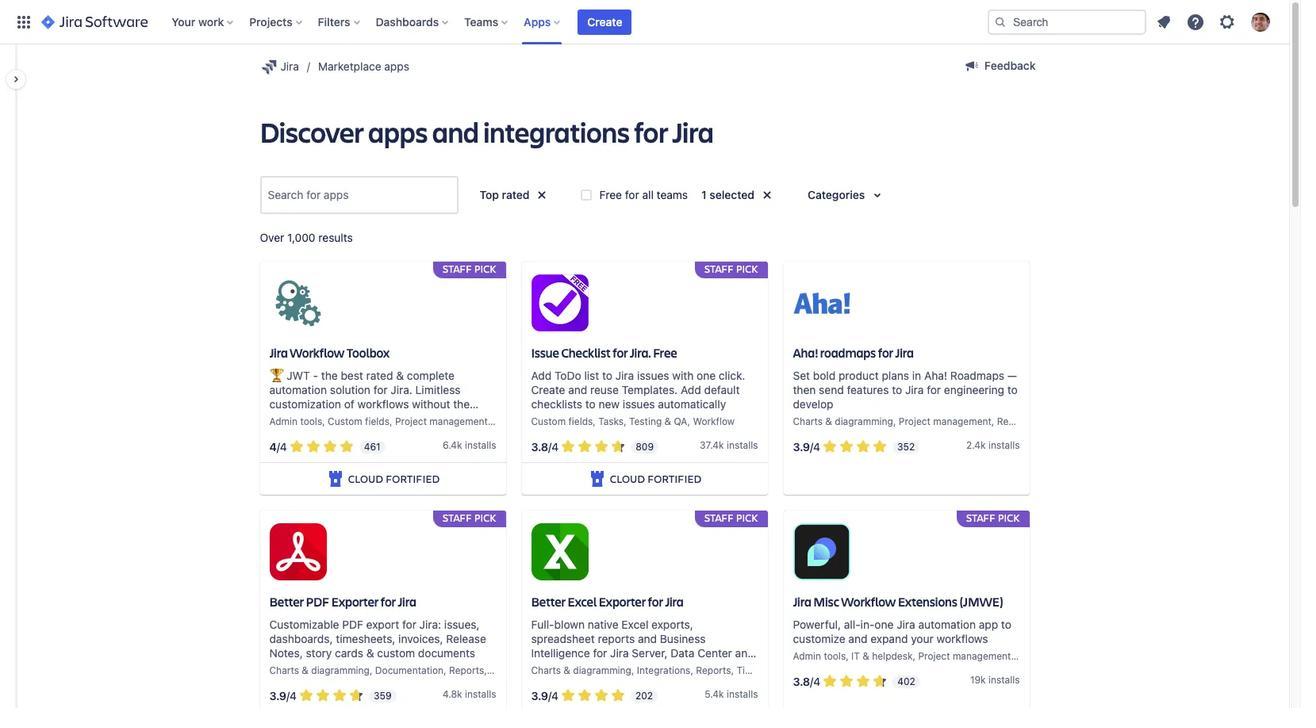 Task type: locate. For each thing, give the bounding box(es) containing it.
for down reports
[[593, 647, 608, 660]]

install right 6.4k
[[465, 440, 492, 452]]

2 time from the left
[[737, 665, 759, 677]]

/ down need
[[277, 440, 280, 454]]

apps down dashboards
[[384, 60, 410, 73]]

install for jira misc workflow extensions (jmwe)
[[989, 675, 1015, 687]]

for right solution
[[374, 384, 388, 397]]

& inside powerful, all-in-one jira automation app to customize and expand your workflows admin tools , it & helpdesk , project management , workflow
[[863, 651, 870, 663]]

business
[[660, 633, 706, 646]]

0 horizontal spatial exporter
[[332, 594, 379, 611]]

limitless
[[416, 384, 461, 397]]

1 vertical spatial 3.8
[[793, 675, 811, 689]]

37.4k
[[700, 440, 724, 452]]

0 vertical spatial admin
[[269, 416, 298, 428]]

3.9 down cloud
[[531, 689, 549, 703]]

1 horizontal spatial excel
[[622, 618, 649, 632]]

aha! inside set bold product plans in aha! roadmaps — then send features to jira for engineering to develop charts & diagramming , project management , reports
[[925, 369, 948, 383]]

discover apps and integrations for jira
[[260, 113, 714, 151]]

staff pick down the 6.4k install s
[[443, 511, 496, 526]]

0 vertical spatial the
[[321, 369, 338, 383]]

0 horizontal spatial custom
[[328, 416, 363, 428]]

/ for workflow
[[277, 440, 280, 454]]

issues
[[637, 369, 670, 383], [623, 398, 655, 411]]

1 horizontal spatial 3.9
[[531, 689, 549, 703]]

install right 4.8k
[[465, 689, 492, 701]]

0 horizontal spatial rated
[[366, 369, 393, 383]]

your work button
[[167, 9, 240, 35]]

0 vertical spatial jira.
[[630, 345, 651, 361]]

pick for better pdf exporter for jira
[[475, 511, 496, 526]]

jira workflow toolbox image
[[269, 275, 327, 332]]

fortified
[[386, 472, 440, 487], [648, 472, 702, 487]]

2 horizontal spatial 3.9 / 4
[[793, 440, 821, 454]]

to inside 🏆 jwt - the best rated & complete automation solution for jira. limitless customization of workflows without the need to code
[[298, 412, 308, 426]]

story
[[306, 647, 332, 660]]

management
[[430, 416, 488, 428], [934, 416, 992, 428], [953, 651, 1012, 663]]

0 horizontal spatial 3.8
[[531, 440, 549, 454]]

s for aha! roadmaps for jira
[[1015, 440, 1020, 452]]

staff for jira misc workflow extensions (jmwe)
[[967, 511, 996, 526]]

automation up your
[[919, 618, 976, 632]]

jira misc workflow extensions (jmwe) image
[[793, 524, 851, 581]]

cloud fortified down 809 on the bottom of page
[[610, 472, 702, 487]]

/ for misc
[[811, 675, 814, 689]]

create up checklists
[[531, 384, 566, 397]]

reports up 2.4k install s
[[998, 416, 1033, 428]]

3.9 / 4
[[793, 440, 821, 454], [269, 689, 297, 703], [531, 689, 559, 703]]

for left engineering
[[927, 384, 942, 397]]

1 better from the left
[[269, 594, 304, 611]]

over
[[260, 231, 284, 244]]

0 horizontal spatial one
[[697, 369, 716, 383]]

better excel exporter for jira image
[[531, 524, 589, 581]]

1 fields from the left
[[365, 416, 390, 428]]

1 horizontal spatial one
[[875, 618, 894, 632]]

/
[[277, 440, 280, 454], [549, 440, 552, 454], [810, 440, 814, 454], [811, 675, 814, 689], [287, 689, 290, 703], [549, 689, 552, 703]]

for
[[634, 113, 668, 151], [625, 188, 640, 201], [613, 345, 628, 361], [878, 345, 894, 361], [374, 384, 388, 397], [927, 384, 942, 397], [381, 594, 396, 611], [648, 594, 663, 611], [402, 618, 417, 632], [593, 647, 608, 660]]

reports down center
[[696, 665, 731, 677]]

one inside powerful, all-in-one jira automation app to customize and expand your workflows admin tools , it & helpdesk , project management , workflow
[[875, 618, 894, 632]]

better
[[269, 594, 304, 611], [531, 594, 566, 611]]

remove selected image
[[758, 186, 777, 205]]

tools down customization
[[300, 416, 322, 428]]

marketplace apps link
[[318, 57, 410, 76]]

1 horizontal spatial reports
[[696, 665, 731, 677]]

free left 'all'
[[600, 188, 622, 201]]

apps
[[384, 60, 410, 73], [368, 113, 428, 151]]

37.4k install s
[[700, 440, 758, 452]]

install right 5.4k
[[727, 689, 753, 701]]

for right checklist
[[613, 345, 628, 361]]

solution
[[330, 384, 371, 397]]

custom
[[328, 416, 363, 428], [531, 416, 566, 428]]

fields inside add todo list to jira issues with one click. create and reuse templates. add default checklists to new issues automatically custom fields , tasks , testing & qa , workflow
[[569, 416, 593, 428]]

1 vertical spatial create
[[531, 384, 566, 397]]

pick down the 6.4k install s
[[475, 511, 496, 526]]

-
[[313, 369, 318, 383]]

reports
[[998, 416, 1033, 428], [449, 665, 484, 677], [696, 665, 731, 677]]

0 horizontal spatial excel
[[568, 594, 597, 611]]

workflows inside 🏆 jwt - the best rated & complete automation solution for jira. limitless customization of workflows without the need to code
[[358, 398, 409, 411]]

1 vertical spatial admin
[[793, 651, 822, 663]]

staff pick for better pdf exporter for jira
[[443, 511, 496, 526]]

1 horizontal spatial jira.
[[630, 345, 651, 361]]

project inside set bold product plans in aha! roadmaps — then send features to jira for engineering to develop charts & diagramming , project management , reports
[[899, 416, 931, 428]]

1
[[702, 188, 707, 202]]

fortified down 809 on the bottom of page
[[648, 472, 702, 487]]

rated down toolbox
[[366, 369, 393, 383]]

staff pick down selected on the top of page
[[705, 262, 758, 277]]

project
[[395, 416, 427, 428], [899, 416, 931, 428], [919, 651, 951, 663]]

202
[[636, 690, 653, 702]]

filters button
[[313, 9, 366, 35]]

3.9 / 4 down develop
[[793, 440, 821, 454]]

2 exporter from the left
[[599, 594, 646, 611]]

0 horizontal spatial 3.9
[[269, 689, 287, 703]]

management inside set bold product plans in aha! roadmaps — then send features to jira for engineering to develop charts & diagramming , project management , reports
[[934, 416, 992, 428]]

s right 37.4k
[[753, 440, 758, 452]]

cloud
[[348, 472, 383, 487], [610, 472, 645, 487]]

🏆 jwt - the best rated & complete automation solution for jira. limitless customization of workflows without the need to code
[[269, 369, 470, 426]]

install for aha! roadmaps for jira
[[989, 440, 1015, 452]]

2 horizontal spatial diagramming
[[835, 416, 894, 428]]

install right 19k
[[989, 675, 1015, 687]]

s right 19k
[[1015, 675, 1020, 687]]

and inside powerful, all-in-one jira automation app to customize and expand your workflows admin tools , it & helpdesk , project management , workflow
[[849, 633, 868, 646]]

exporter
[[332, 594, 379, 611], [599, 594, 646, 611]]

3.9 / 4 down cloud
[[531, 689, 559, 703]]

management up 19k
[[953, 651, 1012, 663]]

2 custom from the left
[[531, 416, 566, 428]]

1 selected
[[702, 188, 755, 202]]

exporter up native
[[599, 594, 646, 611]]

3.9 down notes,
[[269, 689, 287, 703]]

& left complete
[[396, 369, 404, 383]]

search image
[[995, 15, 1007, 28]]

notifications image
[[1155, 12, 1174, 31]]

jira down projects popup button
[[281, 60, 299, 73]]

s right 6.4k
[[492, 440, 497, 452]]

0 horizontal spatial diagramming
[[311, 665, 370, 677]]

aha! roadmaps for jira image
[[793, 275, 851, 332]]

5.4k install s
[[705, 689, 758, 701]]

1 vertical spatial rated
[[366, 369, 393, 383]]

jira. inside 🏆 jwt - the best rated & complete automation solution for jira. limitless customization of workflows without the need to code
[[391, 384, 413, 397]]

2 fields from the left
[[569, 416, 593, 428]]

pdf
[[306, 594, 330, 611], [342, 618, 363, 632]]

jira up 🏆
[[269, 345, 288, 361]]

issue
[[531, 345, 560, 361]]

issue checklist for jira. free image
[[531, 275, 589, 332]]

2 cloud from the left
[[610, 472, 645, 487]]

1 horizontal spatial admin
[[793, 651, 822, 663]]

install for jira workflow toolbox
[[465, 440, 492, 452]]

0 horizontal spatial 3.9 / 4
[[269, 689, 297, 703]]

0 horizontal spatial add
[[531, 369, 552, 383]]

0 vertical spatial apps
[[384, 60, 410, 73]]

reports up 4.8k install s
[[449, 665, 484, 677]]

0 horizontal spatial fields
[[365, 416, 390, 428]]

in
[[913, 369, 922, 383]]

management up the 2.4k at bottom
[[934, 416, 992, 428]]

0 horizontal spatial cloud fortified
[[348, 472, 440, 487]]

diagramming down cards
[[311, 665, 370, 677]]

create right apps dropdown button
[[588, 15, 623, 28]]

1 horizontal spatial 3.9 / 4
[[531, 689, 559, 703]]

to right 'app'
[[1002, 618, 1012, 632]]

0 horizontal spatial create
[[531, 384, 566, 397]]

selected
[[710, 188, 755, 202]]

fields up 461 at the left of the page
[[365, 416, 390, 428]]

jira:
[[420, 618, 441, 632]]

—
[[1008, 369, 1018, 383]]

s right 4.8k
[[492, 689, 496, 701]]

jira down in
[[906, 384, 924, 397]]

reports inside set bold product plans in aha! roadmaps — then send features to jira for engineering to develop charts & diagramming , project management , reports
[[998, 416, 1033, 428]]

jira down reports
[[611, 647, 629, 660]]

create inside create button
[[588, 15, 623, 28]]

workflows
[[358, 398, 409, 411], [937, 633, 989, 646]]

charts down intelligence
[[531, 665, 561, 677]]

full-blown native excel exports, spreadsheet reports and business intelligence for jira server, data center and cloud
[[531, 618, 755, 675]]

time up 5.4k install s
[[737, 665, 759, 677]]

apps down marketplace apps link
[[368, 113, 428, 151]]

1 vertical spatial issues
[[623, 398, 655, 411]]

diagramming inside set bold product plans in aha! roadmaps — then send features to jira for engineering to develop charts & diagramming , project management , reports
[[835, 416, 894, 428]]

/ down cloud
[[549, 689, 552, 703]]

staff pick for jira misc workflow extensions (jmwe)
[[967, 511, 1020, 526]]

1 horizontal spatial fields
[[569, 416, 593, 428]]

exporter up export
[[332, 594, 379, 611]]

project up 352
[[899, 416, 931, 428]]

the right -
[[321, 369, 338, 383]]

cloud right cloud fortified app badge icon
[[348, 472, 383, 487]]

0 horizontal spatial automation
[[269, 384, 327, 397]]

send
[[819, 384, 844, 397]]

1 vertical spatial excel
[[622, 618, 649, 632]]

1 horizontal spatial rated
[[502, 188, 530, 202]]

0 horizontal spatial jira.
[[391, 384, 413, 397]]

to left new
[[586, 398, 596, 411]]

pdf inside customizable pdf export for jira: issues, dashboards, timesheets, invoices, release notes, story cards & custom documents charts & diagramming , documentation , reports , time tracking
[[342, 618, 363, 632]]

s for issue checklist for jira. free
[[753, 440, 758, 452]]

0 horizontal spatial aha!
[[793, 345, 819, 361]]

for inside full-blown native excel exports, spreadsheet reports and business intelligence for jira server, data center and cloud
[[593, 647, 608, 660]]

s for jira workflow toolbox
[[492, 440, 497, 452]]

workflow inside add todo list to jira issues with one click. create and reuse templates. add default checklists to new issues automatically custom fields , tasks , testing & qa , workflow
[[693, 416, 735, 428]]

1 vertical spatial automation
[[919, 618, 976, 632]]

customizable
[[269, 618, 339, 632]]

one up default
[[697, 369, 716, 383]]

custom down of
[[328, 416, 363, 428]]

1 exporter from the left
[[332, 594, 379, 611]]

2 better from the left
[[531, 594, 566, 611]]

3.9 / 4 for better excel exporter for jira
[[531, 689, 559, 703]]

issues up the templates.
[[637, 369, 670, 383]]

admin up 4 / 4
[[269, 416, 298, 428]]

automatically
[[658, 398, 726, 411]]

helpdesk
[[872, 651, 913, 663]]

checklists
[[531, 398, 583, 411]]

install for better excel exporter for jira
[[727, 689, 753, 701]]

4 for better excel exporter for jira
[[552, 689, 559, 703]]

1 horizontal spatial aha!
[[925, 369, 948, 383]]

charts down develop
[[793, 416, 823, 428]]

s for jira misc workflow extensions (jmwe)
[[1015, 675, 1020, 687]]

4 for jira workflow toolbox
[[280, 440, 287, 454]]

1 fortified from the left
[[386, 472, 440, 487]]

jira inside set bold product plans in aha! roadmaps — then send features to jira for engineering to develop charts & diagramming , project management , reports
[[906, 384, 924, 397]]

🏆
[[269, 369, 284, 383]]

better pdf exporter for jira image
[[269, 524, 327, 581]]

tools
[[300, 416, 322, 428], [824, 651, 846, 663]]

banner containing your work
[[0, 0, 1290, 44]]

banner
[[0, 0, 1290, 44]]

for inside set bold product plans in aha! roadmaps — then send features to jira for engineering to develop charts & diagramming , project management , reports
[[927, 384, 942, 397]]

rated right top
[[502, 188, 530, 202]]

0 horizontal spatial charts
[[269, 665, 299, 677]]

add down issue
[[531, 369, 552, 383]]

context icon image
[[260, 57, 279, 76], [260, 57, 279, 76]]

to inside powerful, all-in-one jira automation app to customize and expand your workflows admin tools , it & helpdesk , project management , workflow
[[1002, 618, 1012, 632]]

1 horizontal spatial create
[[588, 15, 623, 28]]

0 vertical spatial pdf
[[306, 594, 330, 611]]

jira misc workflow extensions (jmwe)
[[793, 594, 1004, 611]]

tools inside powerful, all-in-one jira automation app to customize and expand your workflows admin tools , it & helpdesk , project management , workflow
[[824, 651, 846, 663]]

primary element
[[10, 0, 988, 44]]

1 time from the left
[[490, 665, 512, 677]]

charts & diagramming , integrations , reports , time tracking
[[531, 665, 798, 677]]

charts down notes,
[[269, 665, 299, 677]]

1 cloud fortified from the left
[[348, 472, 440, 487]]

pick down the 37.4k install s
[[736, 511, 758, 526]]

0 horizontal spatial pdf
[[306, 594, 330, 611]]

1 cloud from the left
[[348, 472, 383, 487]]

diagramming
[[835, 416, 894, 428], [311, 665, 370, 677], [573, 665, 632, 677]]

aha! up set
[[793, 345, 819, 361]]

staff pick for issue checklist for jira. free
[[705, 262, 758, 277]]

jira up exports,
[[665, 594, 684, 611]]

0 horizontal spatial tools
[[300, 416, 322, 428]]

cloud fortified app badge image
[[326, 470, 345, 489]]

0 horizontal spatial 3.8 / 4
[[531, 440, 559, 454]]

/ down checklists
[[549, 440, 552, 454]]

1 horizontal spatial fortified
[[648, 472, 702, 487]]

aha!
[[793, 345, 819, 361], [925, 369, 948, 383]]

0 horizontal spatial workflows
[[358, 398, 409, 411]]

0 horizontal spatial time
[[490, 665, 512, 677]]

1 horizontal spatial 3.8
[[793, 675, 811, 689]]

1 vertical spatial jira.
[[391, 384, 413, 397]]

excel up reports
[[622, 618, 649, 632]]

excel up blown
[[568, 594, 597, 611]]

1 horizontal spatial cloud
[[610, 472, 645, 487]]

cloud for for
[[610, 472, 645, 487]]

/ for pdf
[[287, 689, 290, 703]]

0 vertical spatial 3.8
[[531, 440, 549, 454]]

cloud fortified app badge image
[[588, 470, 607, 489]]

diagramming inside customizable pdf export for jira: issues, dashboards, timesheets, invoices, release notes, story cards & custom documents charts & diagramming , documentation , reports , time tracking
[[311, 665, 370, 677]]

0 vertical spatial aha!
[[793, 345, 819, 361]]

jira software image
[[41, 12, 148, 31], [41, 12, 148, 31]]

0 vertical spatial 3.8 / 4
[[531, 440, 559, 454]]

new
[[599, 398, 620, 411]]

feedback
[[985, 59, 1036, 72]]

3.9 for aha! roadmaps for jira
[[793, 440, 810, 454]]

features
[[847, 384, 889, 397]]

better up customizable at the bottom left of page
[[269, 594, 304, 611]]

product
[[839, 369, 879, 383]]

jira up your
[[897, 618, 916, 632]]

workflows down 'app'
[[937, 633, 989, 646]]

cloud fortified down 461 at the left of the page
[[348, 472, 440, 487]]

s right the 2.4k at bottom
[[1015, 440, 1020, 452]]

project inside powerful, all-in-one jira automation app to customize and expand your workflows admin tools , it & helpdesk , project management , workflow
[[919, 651, 951, 663]]

to down the —
[[1008, 384, 1018, 397]]

1 vertical spatial apps
[[368, 113, 428, 151]]

1 vertical spatial pdf
[[342, 618, 363, 632]]

jira. up admin tools , custom fields , project management , workflow
[[391, 384, 413, 397]]

1 horizontal spatial diagramming
[[573, 665, 632, 677]]

pick for better excel exporter for jira
[[736, 511, 758, 526]]

your
[[172, 15, 196, 28]]

install right 37.4k
[[727, 440, 753, 452]]

1 horizontal spatial add
[[681, 384, 701, 397]]

workflow
[[290, 345, 345, 361], [494, 416, 535, 428], [693, 416, 735, 428], [842, 594, 896, 611], [1017, 651, 1059, 663]]

1 horizontal spatial cloud fortified
[[610, 472, 702, 487]]

admin tools , custom fields , project management , workflow
[[269, 416, 535, 428]]

apps button
[[519, 9, 567, 35]]

jira inside add todo list to jira issues with one click. create and reuse templates. add default checklists to new issues automatically custom fields , tasks , testing & qa , workflow
[[616, 369, 634, 383]]

pick for jira misc workflow extensions (jmwe)
[[998, 511, 1020, 526]]

1 horizontal spatial better
[[531, 594, 566, 611]]

0 horizontal spatial fortified
[[386, 472, 440, 487]]

2 cloud fortified from the left
[[610, 472, 702, 487]]

jira up reuse
[[616, 369, 634, 383]]

projects
[[249, 15, 293, 28]]

install right the 2.4k at bottom
[[989, 440, 1015, 452]]

remove selected image
[[533, 186, 552, 205]]

workflow up 19k install s
[[1017, 651, 1059, 663]]

project down your
[[919, 651, 951, 663]]

& inside add todo list to jira issues with one click. create and reuse templates. add default checklists to new issues automatically custom fields , tasks , testing & qa , workflow
[[665, 416, 672, 428]]

staff pick down 2.4k install s
[[967, 511, 1020, 526]]

0 vertical spatial excel
[[568, 594, 597, 611]]

jira up export
[[398, 594, 417, 611]]

one
[[697, 369, 716, 383], [875, 618, 894, 632]]

1 horizontal spatial tools
[[824, 651, 846, 663]]

1 horizontal spatial workflows
[[937, 633, 989, 646]]

to
[[602, 369, 613, 383], [892, 384, 903, 397], [1008, 384, 1018, 397], [586, 398, 596, 411], [298, 412, 308, 426], [1002, 618, 1012, 632]]

1 horizontal spatial tracking
[[762, 665, 798, 677]]

1 horizontal spatial automation
[[919, 618, 976, 632]]

apps inside marketplace apps link
[[384, 60, 410, 73]]

workflow inside powerful, all-in-one jira automation app to customize and expand your workflows admin tools , it & helpdesk , project management , workflow
[[1017, 651, 1059, 663]]

3.8 for jira
[[793, 675, 811, 689]]

pick for issue checklist for jira. free
[[736, 262, 758, 277]]

issue checklist for jira. free
[[531, 345, 678, 361]]

better pdf exporter for jira
[[269, 594, 417, 611]]

0 vertical spatial free
[[600, 188, 622, 201]]

1 horizontal spatial pdf
[[342, 618, 363, 632]]

fortified down admin tools , custom fields , project management , workflow
[[386, 472, 440, 487]]

3.9 for better pdf exporter for jira
[[269, 689, 287, 703]]

0 vertical spatial workflows
[[358, 398, 409, 411]]

0 horizontal spatial better
[[269, 594, 304, 611]]

1 vertical spatial 3.8 / 4
[[793, 675, 821, 689]]

0 horizontal spatial free
[[600, 188, 622, 201]]

1 horizontal spatial 3.8 / 4
[[793, 675, 821, 689]]

charts inside set bold product plans in aha! roadmaps — then send features to jira for engineering to develop charts & diagramming , project management , reports
[[793, 416, 823, 428]]

0 vertical spatial create
[[588, 15, 623, 28]]

3.9 for better excel exporter for jira
[[531, 689, 549, 703]]

0 horizontal spatial tracking
[[515, 665, 551, 677]]

the down the limitless
[[453, 398, 470, 411]]

3.8 down customize
[[793, 675, 811, 689]]

2 fortified from the left
[[648, 472, 702, 487]]

better for better pdf exporter for jira
[[269, 594, 304, 611]]

integrations
[[484, 113, 630, 151]]

3.8
[[531, 440, 549, 454], [793, 675, 811, 689]]

exporter for excel
[[599, 594, 646, 611]]

custom inside add todo list to jira issues with one click. create and reuse templates. add default checklists to new issues automatically custom fields , tasks , testing & qa , workflow
[[531, 416, 566, 428]]

4
[[269, 440, 277, 454], [280, 440, 287, 454], [552, 440, 559, 454], [814, 440, 821, 454], [814, 675, 821, 689], [290, 689, 297, 703], [552, 689, 559, 703]]

0 vertical spatial tools
[[300, 416, 322, 428]]

management inside powerful, all-in-one jira automation app to customize and expand your workflows admin tools , it & helpdesk , project management , workflow
[[953, 651, 1012, 663]]

expand
[[871, 633, 908, 646]]

1 vertical spatial aha!
[[925, 369, 948, 383]]

testing
[[630, 416, 662, 428]]

1 tracking from the left
[[515, 665, 551, 677]]

& down develop
[[826, 416, 833, 428]]

1 horizontal spatial exporter
[[599, 594, 646, 611]]

1 horizontal spatial the
[[453, 398, 470, 411]]

add up automatically
[[681, 384, 701, 397]]

2 horizontal spatial reports
[[998, 416, 1033, 428]]

invoices,
[[399, 633, 443, 646]]

issues down the templates.
[[623, 398, 655, 411]]

1 vertical spatial free
[[653, 345, 678, 361]]

for up invoices,
[[402, 618, 417, 632]]

and
[[432, 113, 479, 151], [569, 384, 588, 397], [638, 633, 657, 646], [849, 633, 868, 646], [736, 647, 755, 660]]

2 horizontal spatial 3.9
[[793, 440, 810, 454]]

/ for checklist
[[549, 440, 552, 454]]

3.8 / 4 down checklists
[[531, 440, 559, 454]]

3.8 / 4 down customize
[[793, 675, 821, 689]]

1 horizontal spatial free
[[653, 345, 678, 361]]

3.8 / 4 for issue
[[531, 440, 559, 454]]

for inside customizable pdf export for jira: issues, dashboards, timesheets, invoices, release notes, story cards & custom documents charts & diagramming , documentation , reports , time tracking
[[402, 618, 417, 632]]

2 horizontal spatial charts
[[793, 416, 823, 428]]

custom down checklists
[[531, 416, 566, 428]]

0 vertical spatial automation
[[269, 384, 327, 397]]

s right 5.4k
[[753, 689, 758, 701]]

1 horizontal spatial custom
[[531, 416, 566, 428]]

aha! roadmaps for jira
[[793, 345, 914, 361]]

1 vertical spatial workflows
[[937, 633, 989, 646]]

1 vertical spatial one
[[875, 618, 894, 632]]

1 vertical spatial tools
[[824, 651, 846, 663]]

0 horizontal spatial reports
[[449, 665, 484, 677]]

0 vertical spatial one
[[697, 369, 716, 383]]

excel
[[568, 594, 597, 611], [622, 618, 649, 632]]

set
[[793, 369, 810, 383]]

6.4k install s
[[443, 440, 497, 452]]

better for better excel exporter for jira
[[531, 594, 566, 611]]

roadmaps
[[951, 369, 1005, 383]]

0 horizontal spatial cloud
[[348, 472, 383, 487]]



Task type: vqa. For each thing, say whether or not it's contained in the screenshot.


Task type: describe. For each thing, give the bounding box(es) containing it.
better excel exporter for jira
[[531, 594, 684, 611]]

sidebar navigation image
[[0, 64, 35, 95]]

roadmaps
[[821, 345, 876, 361]]

Search for apps field
[[263, 181, 455, 210]]

402
[[898, 676, 916, 688]]

5.4k
[[705, 689, 724, 701]]

work
[[198, 15, 224, 28]]

one inside add todo list to jira issues with one click. create and reuse templates. add default checklists to new issues automatically custom fields , tasks , testing & qa , workflow
[[697, 369, 716, 383]]

19k install s
[[971, 675, 1020, 687]]

feedback button
[[953, 53, 1046, 79]]

center
[[698, 647, 733, 660]]

pdf for customizable
[[342, 618, 363, 632]]

staff pick for jira workflow toolbox
[[443, 262, 496, 277]]

all-
[[844, 618, 861, 632]]

management up 6.4k
[[430, 416, 488, 428]]

jira workflow toolbox
[[269, 345, 390, 361]]

staff for issue checklist for jira. free
[[705, 262, 734, 277]]

create button
[[578, 9, 632, 35]]

& down intelligence
[[564, 665, 571, 677]]

and inside add todo list to jira issues with one click. create and reuse templates. add default checklists to new issues automatically custom fields , tasks , testing & qa , workflow
[[569, 384, 588, 397]]

native
[[588, 618, 619, 632]]

time inside customizable pdf export for jira: issues, dashboards, timesheets, invoices, release notes, story cards & custom documents charts & diagramming , documentation , reports , time tracking
[[490, 665, 512, 677]]

exporter for pdf
[[332, 594, 379, 611]]

documents
[[418, 647, 476, 660]]

your profile and settings image
[[1252, 12, 1271, 31]]

then
[[793, 384, 816, 397]]

top rated
[[480, 188, 530, 202]]

teams button
[[460, 9, 515, 35]]

4 / 4
[[269, 440, 287, 454]]

plans
[[882, 369, 910, 383]]

tracking inside customizable pdf export for jira: issues, dashboards, timesheets, invoices, release notes, story cards & custom documents charts & diagramming , documentation , reports , time tracking
[[515, 665, 551, 677]]

4 for better pdf exporter for jira
[[290, 689, 297, 703]]

install for better pdf exporter for jira
[[465, 689, 492, 701]]

customize
[[793, 633, 846, 646]]

jira link
[[260, 57, 299, 76]]

data
[[671, 647, 695, 660]]

fortified for issue checklist for jira. free
[[648, 472, 702, 487]]

1 horizontal spatial charts
[[531, 665, 561, 677]]

release
[[446, 633, 486, 646]]

jira left "misc"
[[793, 594, 812, 611]]

workflows inside powerful, all-in-one jira automation app to customize and expand your workflows admin tools , it & helpdesk , project management , workflow
[[937, 633, 989, 646]]

install for issue checklist for jira. free
[[727, 440, 753, 452]]

integrations
[[637, 665, 691, 677]]

reuse
[[591, 384, 619, 397]]

1 vertical spatial the
[[453, 398, 470, 411]]

4 for jira misc workflow extensions (jmwe)
[[814, 675, 821, 689]]

top
[[480, 188, 499, 202]]

charts inside customizable pdf export for jira: issues, dashboards, timesheets, invoices, release notes, story cards & custom documents charts & diagramming , documentation , reports , time tracking
[[269, 665, 299, 677]]

dashboards button
[[371, 9, 455, 35]]

misc
[[814, 594, 840, 611]]

0 vertical spatial add
[[531, 369, 552, 383]]

project down the without
[[395, 416, 427, 428]]

settings image
[[1218, 12, 1237, 31]]

cards
[[335, 647, 363, 660]]

3.8 / 4 for jira
[[793, 675, 821, 689]]

complete
[[407, 369, 455, 383]]

(jmwe)
[[960, 594, 1004, 611]]

4 for aha! roadmaps for jira
[[814, 440, 821, 454]]

it
[[852, 651, 860, 663]]

Search field
[[988, 9, 1147, 35]]

0 horizontal spatial admin
[[269, 416, 298, 428]]

excel inside full-blown native excel exports, spreadsheet reports and business intelligence for jira server, data center and cloud
[[622, 618, 649, 632]]

reports
[[598, 633, 635, 646]]

2 tracking from the left
[[762, 665, 798, 677]]

powerful,
[[793, 618, 841, 632]]

& inside 🏆 jwt - the best rated & complete automation solution for jira. limitless customization of workflows without the need to code
[[396, 369, 404, 383]]

your
[[911, 633, 934, 646]]

admin inside powerful, all-in-one jira automation app to customize and expand your workflows admin tools , it & helpdesk , project management , workflow
[[793, 651, 822, 663]]

3.9 / 4 for aha! roadmaps for jira
[[793, 440, 821, 454]]

powerful, all-in-one jira automation app to customize and expand your workflows admin tools , it & helpdesk , project management , workflow
[[793, 618, 1059, 663]]

default
[[704, 384, 740, 397]]

352
[[898, 441, 915, 453]]

full-
[[531, 618, 555, 632]]

cloud fortified for issue checklist for jira. free
[[610, 472, 702, 487]]

workflow up in-
[[842, 594, 896, 611]]

export
[[366, 618, 399, 632]]

server,
[[632, 647, 668, 660]]

results
[[319, 231, 353, 244]]

jira up plans
[[896, 345, 914, 361]]

teams
[[657, 188, 688, 201]]

& down timesheets,
[[366, 647, 374, 660]]

in-
[[861, 618, 875, 632]]

to up reuse
[[602, 369, 613, 383]]

dashboards,
[[269, 633, 333, 646]]

for inside 🏆 jwt - the best rated & complete automation solution for jira. limitless customization of workflows without the need to code
[[374, 384, 388, 397]]

jwt
[[287, 369, 310, 383]]

apps for marketplace
[[384, 60, 410, 73]]

exports,
[[652, 618, 694, 632]]

todo
[[555, 369, 582, 383]]

pdf for better
[[306, 594, 330, 611]]

3.8 for issue
[[531, 440, 549, 454]]

discover
[[260, 113, 364, 151]]

/ for roadmaps
[[810, 440, 814, 454]]

automation inside 🏆 jwt - the best rated & complete automation solution for jira. limitless customization of workflows without the need to code
[[269, 384, 327, 397]]

with
[[673, 369, 694, 383]]

cloud fortified for jira workflow toolbox
[[348, 472, 440, 487]]

need
[[269, 412, 295, 426]]

cloud
[[531, 661, 561, 675]]

jira inside powerful, all-in-one jira automation app to customize and expand your workflows admin tools , it & helpdesk , project management , workflow
[[897, 618, 916, 632]]

s for better excel exporter for jira
[[753, 689, 758, 701]]

extensions
[[898, 594, 958, 611]]

set bold product plans in aha! roadmaps — then send features to jira for engineering to develop charts & diagramming , project management , reports
[[793, 369, 1033, 428]]

staff pick for better excel exporter for jira
[[705, 511, 758, 526]]

461
[[364, 441, 381, 453]]

1 vertical spatial add
[[681, 384, 701, 397]]

jira inside full-blown native excel exports, spreadsheet reports and business intelligence for jira server, data center and cloud
[[611, 647, 629, 660]]

filters
[[318, 15, 351, 28]]

for up export
[[381, 594, 396, 611]]

teams
[[464, 15, 499, 28]]

for left 'all'
[[625, 188, 640, 201]]

0 vertical spatial issues
[[637, 369, 670, 383]]

apps for discover
[[368, 113, 428, 151]]

809
[[636, 441, 654, 453]]

& down the story
[[302, 665, 309, 677]]

custom
[[377, 647, 415, 660]]

automation inside powerful, all-in-one jira automation app to customize and expand your workflows admin tools , it & helpdesk , project management , workflow
[[919, 618, 976, 632]]

list
[[585, 369, 599, 383]]

0 horizontal spatial the
[[321, 369, 338, 383]]

staff for jira workflow toolbox
[[443, 262, 472, 277]]

add todo list to jira issues with one click. create and reuse templates. add default checklists to new issues automatically custom fields , tasks , testing & qa , workflow
[[531, 369, 746, 428]]

staff for better pdf exporter for jira
[[443, 511, 472, 526]]

to down plans
[[892, 384, 903, 397]]

jira up 1
[[673, 113, 714, 151]]

fortified for jira workflow toolbox
[[386, 472, 440, 487]]

develop
[[793, 398, 834, 411]]

4 for issue checklist for jira. free
[[552, 440, 559, 454]]

all
[[643, 188, 654, 201]]

19k
[[971, 675, 986, 687]]

blown
[[555, 618, 585, 632]]

free for all teams
[[600, 188, 688, 201]]

for up plans
[[878, 345, 894, 361]]

of
[[344, 398, 355, 411]]

reports inside customizable pdf export for jira: issues, dashboards, timesheets, invoices, release notes, story cards & custom documents charts & diagramming , documentation , reports , time tracking
[[449, 665, 484, 677]]

best
[[341, 369, 363, 383]]

checklist
[[562, 345, 611, 361]]

rated inside 🏆 jwt - the best rated & complete automation solution for jira. limitless customization of workflows without the need to code
[[366, 369, 393, 383]]

appswitcher icon image
[[14, 12, 33, 31]]

6.4k
[[443, 440, 462, 452]]

staff for better excel exporter for jira
[[705, 511, 734, 526]]

1 custom from the left
[[328, 416, 363, 428]]

templates.
[[622, 384, 678, 397]]

marketplace apps
[[318, 60, 410, 73]]

& inside set bold product plans in aha! roadmaps — then send features to jira for engineering to develop charts & diagramming , project management , reports
[[826, 416, 833, 428]]

0 vertical spatial rated
[[502, 188, 530, 202]]

4.8k
[[443, 689, 462, 701]]

3.9 / 4 for better pdf exporter for jira
[[269, 689, 297, 703]]

your work
[[172, 15, 224, 28]]

4.8k install s
[[443, 689, 496, 701]]

cloud for toolbox
[[348, 472, 383, 487]]

/ for excel
[[549, 689, 552, 703]]

help image
[[1187, 12, 1206, 31]]

s for better pdf exporter for jira
[[492, 689, 496, 701]]

workflow down checklists
[[494, 416, 535, 428]]

timesheets,
[[336, 633, 396, 646]]

app
[[979, 618, 999, 632]]

spreadsheet
[[531, 633, 595, 646]]

notes,
[[269, 647, 303, 660]]

customizable pdf export for jira: issues, dashboards, timesheets, invoices, release notes, story cards & custom documents charts & diagramming , documentation , reports , time tracking
[[269, 618, 551, 677]]

for up exports,
[[648, 594, 663, 611]]

workflow up -
[[290, 345, 345, 361]]

pick for jira workflow toolbox
[[475, 262, 496, 277]]

for up 'all'
[[634, 113, 668, 151]]

create inside add todo list to jira issues with one click. create and reuse templates. add default checklists to new issues automatically custom fields , tasks , testing & qa , workflow
[[531, 384, 566, 397]]



